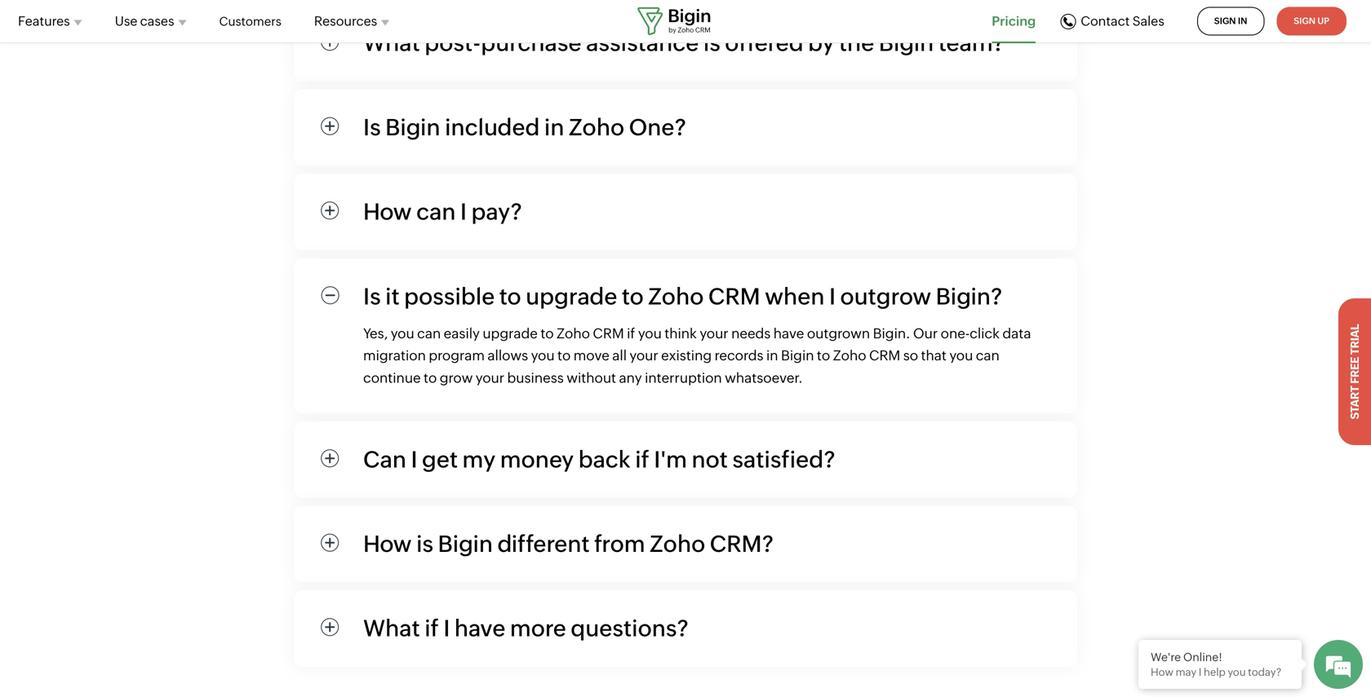 Task type: locate. For each thing, give the bounding box(es) containing it.
is
[[363, 114, 381, 140], [363, 283, 381, 310]]

can left easily
[[417, 326, 441, 341]]

0 horizontal spatial have
[[454, 616, 506, 642]]

not
[[692, 447, 728, 473]]

1 vertical spatial is
[[363, 283, 381, 310]]

zoho up the move
[[557, 326, 590, 341]]

your right all
[[630, 348, 658, 364]]

how inside we're online! how may i help you today?
[[1151, 667, 1173, 679]]

1 what from the top
[[363, 30, 420, 56]]

online!
[[1183, 651, 1222, 664]]

upgrade inside the yes, you can easily upgrade to zoho crm if you think your needs have outgrown bigin. our one-click data migration program allows you to move all your existing records in bigin to zoho crm so that you can continue to grow your business without any interruption whatsoever.
[[483, 326, 538, 341]]

features
[[18, 13, 70, 29]]

0 vertical spatial can
[[416, 199, 456, 225]]

1 vertical spatial your
[[630, 348, 658, 364]]

cases
[[140, 13, 174, 29]]

0 vertical spatial in
[[544, 114, 564, 140]]

1 horizontal spatial have
[[773, 326, 804, 341]]

can left pay?
[[416, 199, 456, 225]]

possible
[[404, 283, 495, 310]]

1 horizontal spatial in
[[766, 348, 778, 364]]

offered
[[725, 30, 804, 56]]

upgrade up the move
[[526, 283, 617, 310]]

i
[[460, 199, 467, 225], [829, 283, 836, 310], [411, 447, 417, 473], [443, 616, 450, 642], [1199, 667, 1202, 679]]

crm up needs at the right top of page
[[708, 283, 760, 310]]

bigin.
[[873, 326, 910, 341]]

2 horizontal spatial your
[[700, 326, 728, 341]]

it
[[385, 283, 400, 310]]

help
[[1204, 667, 1226, 679]]

1 horizontal spatial your
[[630, 348, 658, 364]]

data
[[1002, 326, 1031, 341]]

can
[[416, 199, 456, 225], [417, 326, 441, 341], [976, 348, 1000, 364]]

1 vertical spatial in
[[766, 348, 778, 364]]

2 vertical spatial can
[[976, 348, 1000, 364]]

1 is from the top
[[363, 114, 381, 140]]

2 is from the top
[[363, 283, 381, 310]]

is it possible to upgrade to zoho crm when i outgrow bigin?
[[363, 283, 1002, 310]]

0 vertical spatial upgrade
[[526, 283, 617, 310]]

yes, you can easily upgrade to zoho crm if you think your needs have outgrown bigin. our one-click data migration program allows you to move all your existing records in bigin to zoho crm so that you can continue to grow your business without any interruption whatsoever.
[[363, 326, 1031, 386]]

2 vertical spatial your
[[476, 370, 504, 386]]

what if i have more questions?
[[363, 616, 688, 642]]

can
[[363, 447, 406, 473]]

questions?
[[571, 616, 688, 642]]

sign up
[[1294, 16, 1329, 26]]

1 vertical spatial what
[[363, 616, 420, 642]]

bigin
[[879, 30, 934, 56], [385, 114, 440, 140], [781, 348, 814, 364], [438, 531, 493, 557]]

upgrade up allows
[[483, 326, 538, 341]]

can i get my money back if i'm not satisfied?
[[363, 447, 835, 473]]

customers link
[[219, 5, 281, 38]]

upgrade
[[526, 283, 617, 310], [483, 326, 538, 341]]

you right help
[[1228, 667, 1246, 679]]

our
[[913, 326, 938, 341]]

zoho up think
[[648, 283, 704, 310]]

0 vertical spatial if
[[627, 326, 635, 341]]

to up all
[[622, 283, 644, 310]]

1 vertical spatial crm
[[593, 326, 624, 341]]

1 vertical spatial how
[[363, 531, 412, 557]]

your up records
[[700, 326, 728, 341]]

contact
[[1081, 13, 1130, 28]]

without
[[567, 370, 616, 386]]

crm up all
[[593, 326, 624, 341]]

start free trial link
[[1338, 299, 1371, 446]]

in right included
[[544, 114, 564, 140]]

that
[[921, 348, 947, 364]]

0 vertical spatial is
[[363, 114, 381, 140]]

may
[[1176, 667, 1197, 679]]

is
[[703, 30, 720, 56], [416, 531, 433, 557]]

0 horizontal spatial in
[[544, 114, 564, 140]]

assistance
[[586, 30, 699, 56]]

0 vertical spatial have
[[773, 326, 804, 341]]

have
[[773, 326, 804, 341], [454, 616, 506, 642]]

crm
[[708, 283, 760, 310], [593, 326, 624, 341], [869, 348, 900, 364]]

1 vertical spatial have
[[454, 616, 506, 642]]

0 vertical spatial is
[[703, 30, 720, 56]]

in
[[1238, 16, 1247, 26]]

to up allows
[[499, 283, 521, 310]]

zoho down "outgrown" at the right of the page
[[833, 348, 866, 364]]

records
[[715, 348, 763, 364]]

your down allows
[[476, 370, 504, 386]]

2 vertical spatial how
[[1151, 667, 1173, 679]]

0 vertical spatial crm
[[708, 283, 760, 310]]

sales
[[1132, 13, 1164, 28]]

2 vertical spatial crm
[[869, 348, 900, 364]]

in up whatsoever.
[[766, 348, 778, 364]]

upgrade for to
[[526, 283, 617, 310]]

to down "outgrown" at the right of the page
[[817, 348, 830, 364]]

crm down bigin.
[[869, 348, 900, 364]]

how
[[363, 199, 412, 225], [363, 531, 412, 557], [1151, 667, 1173, 679]]

1 horizontal spatial crm
[[708, 283, 760, 310]]

0 vertical spatial how
[[363, 199, 412, 225]]

your
[[700, 326, 728, 341], [630, 348, 658, 364], [476, 370, 504, 386]]

sign up link
[[1277, 7, 1347, 35]]

you
[[391, 326, 414, 341], [638, 326, 662, 341], [531, 348, 555, 364], [949, 348, 973, 364], [1228, 667, 1246, 679]]

0 horizontal spatial your
[[476, 370, 504, 386]]

zoho
[[569, 114, 624, 140], [648, 283, 704, 310], [557, 326, 590, 341], [833, 348, 866, 364], [650, 531, 705, 557]]

0 vertical spatial your
[[700, 326, 728, 341]]

what
[[363, 30, 420, 56], [363, 616, 420, 642]]

1 vertical spatial if
[[635, 447, 649, 473]]

bigin up whatsoever.
[[781, 348, 814, 364]]

bigin?
[[936, 283, 1002, 310]]

all
[[612, 348, 627, 364]]

click
[[970, 326, 1000, 341]]

up
[[1317, 16, 1329, 26]]

purchase
[[481, 30, 582, 56]]

1 vertical spatial upgrade
[[483, 326, 538, 341]]

included
[[445, 114, 540, 140]]

in
[[544, 114, 564, 140], [766, 348, 778, 364]]

business
[[507, 370, 564, 386]]

contact sales link
[[1060, 13, 1164, 29]]

0 horizontal spatial is
[[416, 531, 433, 557]]

one-
[[941, 326, 970, 341]]

allows
[[488, 348, 528, 364]]

0 vertical spatial what
[[363, 30, 420, 56]]

migration
[[363, 348, 426, 364]]

have left the more
[[454, 616, 506, 642]]

we're online! how may i help you today?
[[1151, 651, 1282, 679]]

to
[[499, 283, 521, 310], [622, 283, 644, 310], [541, 326, 554, 341], [557, 348, 571, 364], [817, 348, 830, 364], [424, 370, 437, 386]]

can down click
[[976, 348, 1000, 364]]

whatsoever.
[[725, 370, 803, 386]]

grow
[[440, 370, 473, 386]]

0 horizontal spatial crm
[[593, 326, 624, 341]]

bigin right the
[[879, 30, 934, 56]]

2 what from the top
[[363, 616, 420, 642]]

start free trial
[[1348, 324, 1361, 420]]

1 vertical spatial is
[[416, 531, 433, 557]]

have down 'when'
[[773, 326, 804, 341]]

yes,
[[363, 326, 388, 341]]



Task type: vqa. For each thing, say whether or not it's contained in the screenshot.
meets
no



Task type: describe. For each thing, give the bounding box(es) containing it.
how for how is bigin different from zoho crm?
[[363, 531, 412, 557]]

program
[[429, 348, 485, 364]]

money
[[500, 447, 574, 473]]

satisfied?
[[732, 447, 835, 473]]

back
[[578, 447, 631, 473]]

think
[[664, 326, 697, 341]]

if inside the yes, you can easily upgrade to zoho crm if you think your needs have outgrown bigin. our one-click data migration program allows you to move all your existing records in bigin to zoho crm so that you can continue to grow your business without any interruption whatsoever.
[[627, 326, 635, 341]]

what post-purchase assistance is offered by the bigin team?
[[363, 30, 1004, 56]]

move
[[573, 348, 609, 364]]

by
[[808, 30, 834, 56]]

have inside the yes, you can easily upgrade to zoho crm if you think your needs have outgrown bigin. our one-click data migration program allows you to move all your existing records in bigin to zoho crm so that you can continue to grow your business without any interruption whatsoever.
[[773, 326, 804, 341]]

1 horizontal spatial is
[[703, 30, 720, 56]]

outgrow
[[840, 283, 931, 310]]

bigin left included
[[385, 114, 440, 140]]

from
[[594, 531, 645, 557]]

start
[[1348, 386, 1361, 420]]

is for is bigin included in zoho one?
[[363, 114, 381, 140]]

what for what if i have more questions?
[[363, 616, 420, 642]]

is bigin included in zoho one?
[[363, 114, 686, 140]]

crm for when
[[708, 283, 760, 310]]

we're
[[1151, 651, 1181, 664]]

you up the migration
[[391, 326, 414, 341]]

team?
[[938, 30, 1004, 56]]

pricing
[[992, 13, 1036, 29]]

pay?
[[471, 199, 522, 225]]

sign in link
[[1197, 7, 1264, 35]]

outgrown
[[807, 326, 870, 341]]

pricing link
[[992, 11, 1036, 31]]

today?
[[1248, 667, 1282, 679]]

to up business
[[541, 326, 554, 341]]

more
[[510, 616, 566, 642]]

the
[[839, 30, 874, 56]]

bigin inside the yes, you can easily upgrade to zoho crm if you think your needs have outgrown bigin. our one-click data migration program allows you to move all your existing records in bigin to zoho crm so that you can continue to grow your business without any interruption whatsoever.
[[781, 348, 814, 364]]

1 vertical spatial can
[[417, 326, 441, 341]]

how is bigin different from zoho crm?
[[363, 531, 774, 557]]

interruption
[[645, 370, 722, 386]]

any
[[619, 370, 642, 386]]

customers
[[219, 14, 281, 29]]

you inside we're online! how may i help you today?
[[1228, 667, 1246, 679]]

upgrade for easily
[[483, 326, 538, 341]]

free
[[1348, 357, 1361, 384]]

existing
[[661, 348, 712, 364]]

how can i pay?
[[363, 199, 522, 225]]

continue
[[363, 370, 421, 386]]

you left think
[[638, 326, 662, 341]]

different
[[497, 531, 590, 557]]

contact sales
[[1081, 13, 1164, 28]]

post-
[[425, 30, 481, 56]]

i inside we're online! how may i help you today?
[[1199, 667, 1202, 679]]

sign in
[[1214, 16, 1247, 26]]

to left 'grow'
[[424, 370, 437, 386]]

trial
[[1348, 324, 1361, 355]]

how for how can i pay?
[[363, 199, 412, 225]]

use cases
[[115, 13, 174, 29]]

is for is it possible to upgrade to zoho crm when i outgrow bigin?
[[363, 283, 381, 310]]

resources
[[314, 13, 377, 29]]

i'm
[[654, 447, 687, 473]]

get
[[422, 447, 458, 473]]

to left the move
[[557, 348, 571, 364]]

you up business
[[531, 348, 555, 364]]

what for what post-purchase assistance is offered by the bigin team?
[[363, 30, 420, 56]]

easily
[[444, 326, 480, 341]]

needs
[[731, 326, 771, 341]]

crm for if
[[593, 326, 624, 341]]

zoho right 'from'
[[650, 531, 705, 557]]

zoho left one?
[[569, 114, 624, 140]]

bigin left different
[[438, 531, 493, 557]]

in inside the yes, you can easily upgrade to zoho crm if you think your needs have outgrown bigin. our one-click data migration program allows you to move all your existing records in bigin to zoho crm so that you can continue to grow your business without any interruption whatsoever.
[[766, 348, 778, 364]]

one?
[[629, 114, 686, 140]]

sign
[[1294, 16, 1315, 26]]

crm?
[[710, 531, 774, 557]]

use
[[115, 13, 137, 29]]

so
[[903, 348, 918, 364]]

sign
[[1214, 16, 1236, 26]]

2 vertical spatial if
[[425, 616, 439, 642]]

2 horizontal spatial crm
[[869, 348, 900, 364]]

you down one-
[[949, 348, 973, 364]]

my
[[462, 447, 496, 473]]

when
[[765, 283, 825, 310]]



